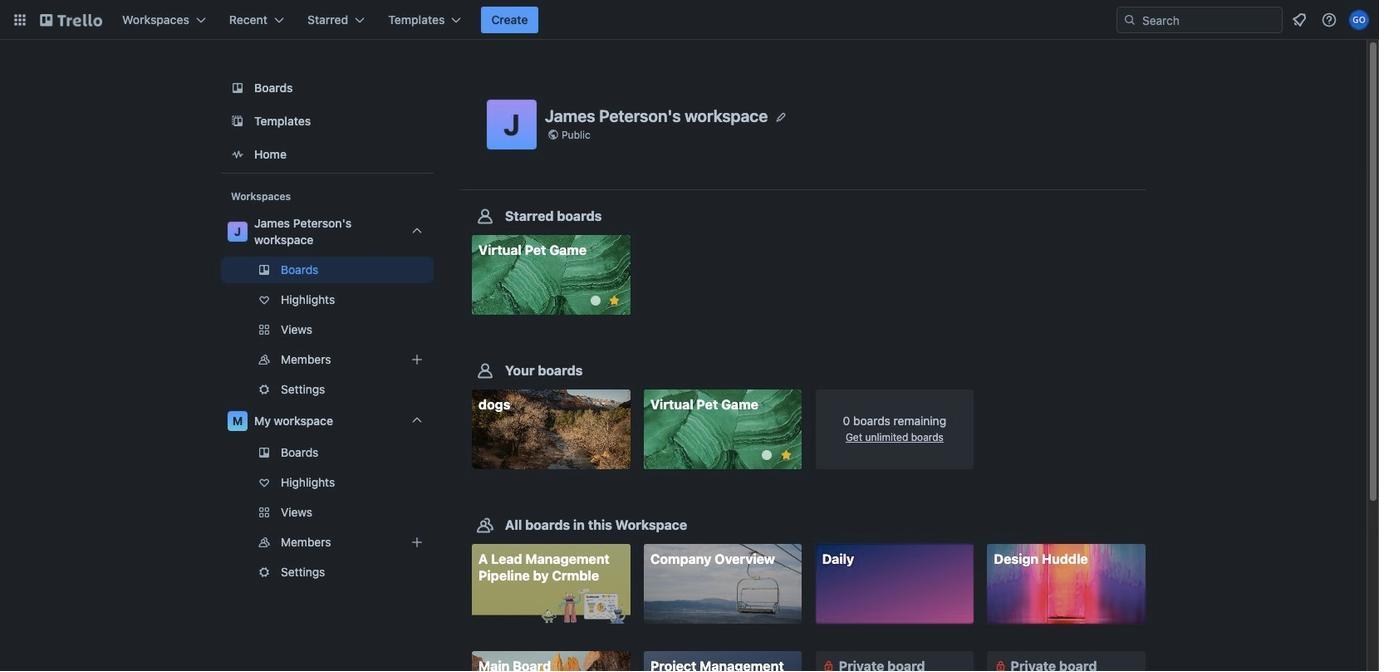 Task type: locate. For each thing, give the bounding box(es) containing it.
0 horizontal spatial there is new activity on this board. image
[[591, 296, 601, 306]]

there is new activity on this board. image left click to unstar this board. it will be removed from your starred list. image on the left
[[591, 296, 601, 306]]

0 vertical spatial there is new activity on this board. image
[[591, 296, 601, 306]]

add image
[[407, 533, 427, 553]]

sm image
[[821, 658, 837, 672], [993, 658, 1009, 672]]

home image
[[228, 145, 248, 165]]

there is new activity on this board. image left click to unstar this board. it will be removed from your starred list. icon
[[762, 451, 772, 461]]

add image
[[407, 350, 427, 370]]

1 horizontal spatial sm image
[[993, 658, 1009, 672]]

there is new activity on this board. image
[[591, 296, 601, 306], [762, 451, 772, 461]]

0 horizontal spatial sm image
[[821, 658, 837, 672]]

template board image
[[228, 111, 248, 131]]

1 horizontal spatial there is new activity on this board. image
[[762, 451, 772, 461]]

1 vertical spatial there is new activity on this board. image
[[762, 451, 772, 461]]

click to unstar this board. it will be removed from your starred list. image
[[607, 293, 622, 308]]

primary element
[[0, 0, 1380, 40]]



Task type: describe. For each thing, give the bounding box(es) containing it.
click to unstar this board. it will be removed from your starred list. image
[[779, 448, 794, 463]]

board image
[[228, 78, 248, 98]]

search image
[[1124, 13, 1137, 27]]

there is new activity on this board. image for click to unstar this board. it will be removed from your starred list. image on the left
[[591, 296, 601, 306]]

gary orlando (garyorlando) image
[[1350, 10, 1370, 30]]

Search field
[[1137, 8, 1282, 32]]

2 sm image from the left
[[993, 658, 1009, 672]]

open information menu image
[[1321, 12, 1338, 28]]

1 sm image from the left
[[821, 658, 837, 672]]

there is new activity on this board. image for click to unstar this board. it will be removed from your starred list. icon
[[762, 451, 772, 461]]

back to home image
[[40, 7, 102, 33]]

0 notifications image
[[1290, 10, 1310, 30]]



Task type: vqa. For each thing, say whether or not it's contained in the screenshot.
board "ICON"
yes



